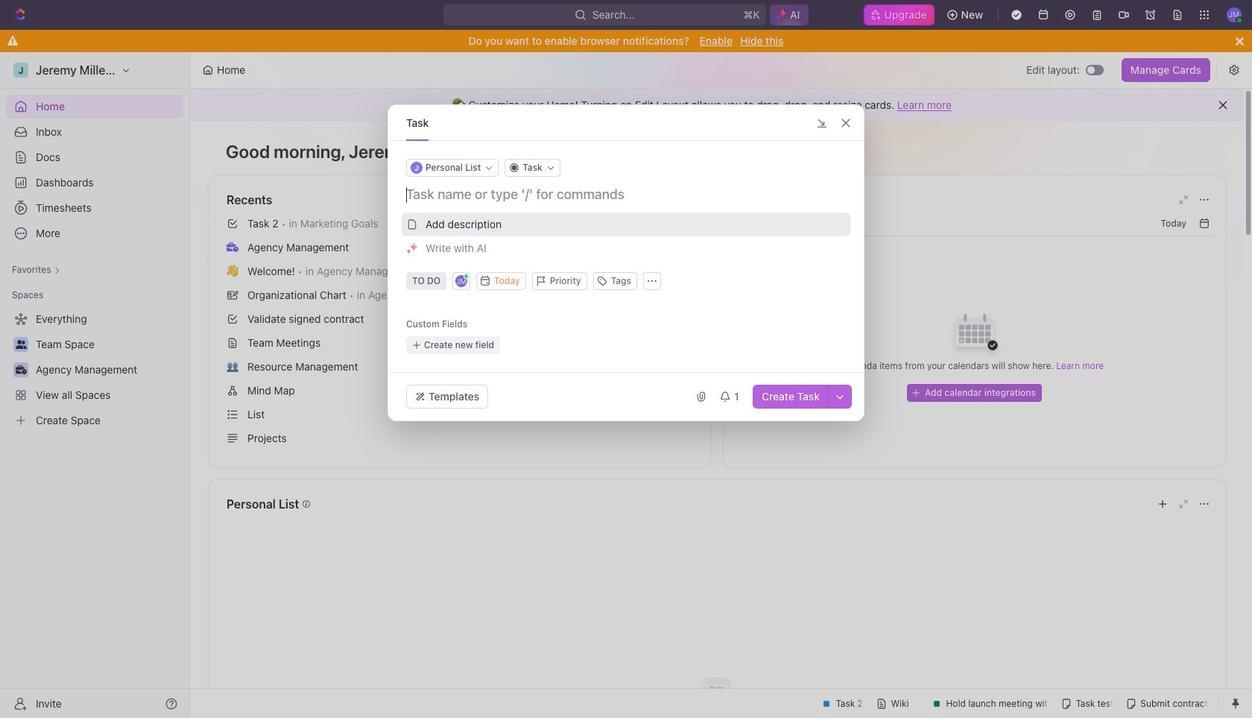Task type: describe. For each thing, give the bounding box(es) containing it.
sidebar navigation
[[0, 52, 190, 718]]

Task name or type '/' for commands text field
[[406, 186, 849, 204]]

tree inside the sidebar navigation
[[6, 307, 183, 433]]



Task type: locate. For each thing, give the bounding box(es) containing it.
alert
[[190, 89, 1245, 122]]

tree
[[6, 307, 183, 433]]

dialog
[[388, 104, 865, 421]]

business time image
[[227, 242, 239, 252]]



Task type: vqa. For each thing, say whether or not it's contained in the screenshot.
as
no



